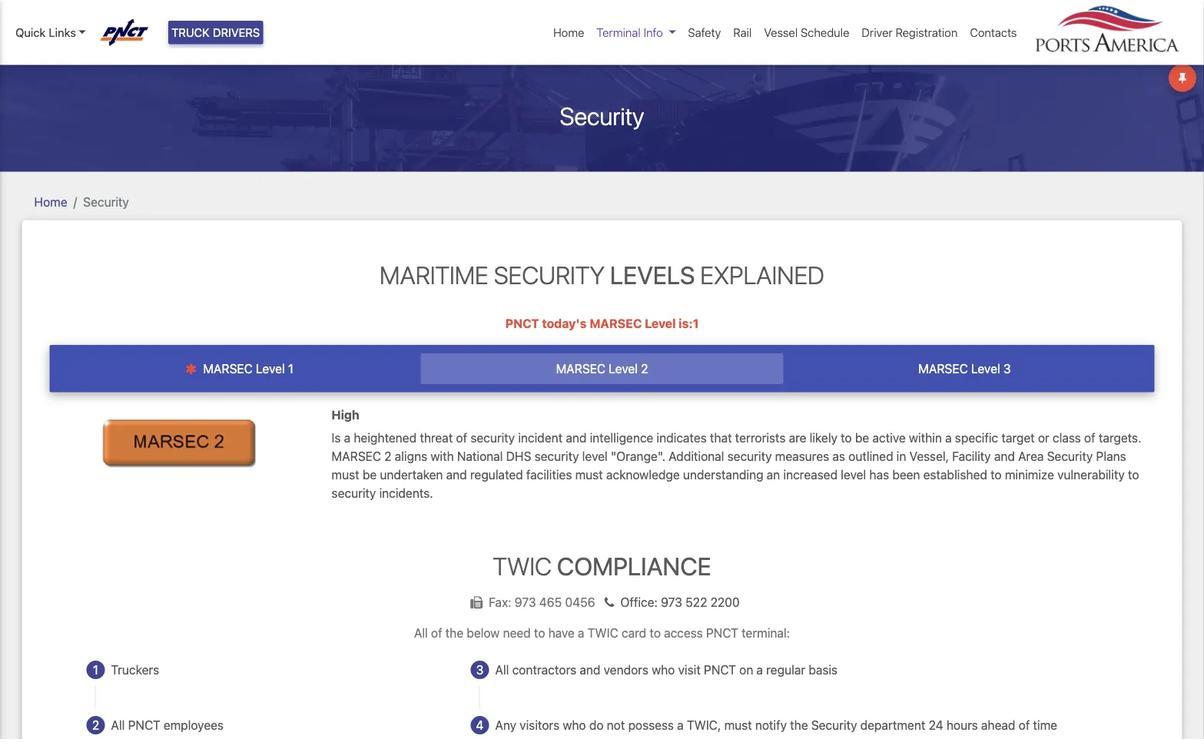 Task type: vqa. For each thing, say whether or not it's contained in the screenshot.
issues
no



Task type: locate. For each thing, give the bounding box(es) containing it.
1 vertical spatial level
[[841, 467, 866, 482]]

national
[[457, 449, 503, 464]]

of left the time
[[1019, 718, 1030, 733]]

"orange".
[[611, 449, 666, 464]]

2 vertical spatial all
[[111, 718, 125, 733]]

1 vertical spatial all
[[495, 663, 509, 678]]

vessel schedule
[[764, 26, 850, 39]]

1 horizontal spatial must
[[575, 467, 603, 482]]

1 horizontal spatial home link
[[547, 18, 591, 47]]

have
[[548, 626, 575, 641]]

incident
[[518, 430, 563, 445]]

0 vertical spatial 3
[[1004, 362, 1011, 376]]

home inside 'link'
[[553, 26, 584, 39]]

twic compliance
[[493, 552, 711, 581]]

2 horizontal spatial 2
[[641, 362, 648, 376]]

safety
[[688, 26, 721, 39]]

visit
[[678, 663, 701, 678]]

2 left all pnct employees
[[92, 718, 99, 733]]

or
[[1038, 430, 1050, 445]]

the right notify
[[790, 718, 808, 733]]

facilities
[[526, 467, 572, 482]]

active
[[873, 430, 906, 445]]

0 vertical spatial be
[[855, 430, 869, 445]]

and down with
[[446, 467, 467, 482]]

to left 'have'
[[534, 626, 545, 641]]

1 vertical spatial 1
[[93, 663, 98, 678]]

1 horizontal spatial be
[[855, 430, 869, 445]]

0 vertical spatial home
[[553, 26, 584, 39]]

tab list containing marsec level 1
[[50, 345, 1155, 392]]

all of the below need to have a twic card to access pnct terminal:
[[414, 626, 790, 641]]

class
[[1053, 430, 1081, 445]]

time
[[1033, 718, 1058, 733]]

truckers
[[111, 663, 159, 678]]

a
[[344, 430, 351, 445], [945, 430, 952, 445], [578, 626, 585, 641], [757, 663, 763, 678], [677, 718, 684, 733]]

465
[[539, 595, 562, 610]]

card
[[622, 626, 647, 641]]

0 horizontal spatial 973
[[515, 595, 536, 610]]

0 horizontal spatial all
[[111, 718, 125, 733]]

1 vertical spatial be
[[363, 467, 377, 482]]

rail link
[[727, 18, 758, 47]]

0 horizontal spatial who
[[563, 718, 586, 733]]

of left below
[[431, 626, 442, 641]]

973
[[515, 595, 536, 610], [661, 595, 682, 610]]

is:1
[[679, 316, 699, 331]]

0 horizontal spatial 1
[[93, 663, 98, 678]]

0 horizontal spatial must
[[332, 467, 359, 482]]

employees
[[164, 718, 224, 733]]

marsec level 1 link
[[58, 354, 421, 384]]

who left do
[[563, 718, 586, 733]]

2 973 from the left
[[661, 595, 682, 610]]

must right facilities
[[575, 467, 603, 482]]

phone image
[[599, 597, 621, 609]]

and
[[566, 430, 587, 445], [994, 449, 1015, 464], [446, 467, 467, 482], [580, 663, 601, 678]]

info
[[644, 26, 663, 39]]

1 973 from the left
[[515, 595, 536, 610]]

marsec level 3
[[919, 362, 1011, 376]]

0 vertical spatial who
[[652, 663, 675, 678]]

quick links link
[[15, 24, 86, 41]]

marsec inside marsec level 1 link
[[203, 362, 253, 376]]

0 horizontal spatial level
[[582, 449, 608, 464]]

0 vertical spatial 1
[[288, 362, 294, 376]]

3 inside marsec level 3 link
[[1004, 362, 1011, 376]]

office: 973 522 2200
[[621, 595, 740, 610]]

security
[[471, 430, 515, 445], [535, 449, 579, 464], [728, 449, 772, 464], [332, 486, 376, 500]]

marsec inside is a heightened threat of security incident and intelligence indicates that terrorists are likely to be active within a specific target or class of targets. marsec 2 aligns with national dhs security level "orange". additional security measures as outlined in vessel, facility and area security plans must be undertaken and regulated facilities must acknowledge understanding an increased level has been established to minimize vulnerability to security incidents.
[[332, 449, 381, 464]]

1 horizontal spatial the
[[790, 718, 808, 733]]

level down intelligence
[[582, 449, 608, 464]]

2 down heightened
[[384, 449, 392, 464]]

1
[[288, 362, 294, 376], [93, 663, 98, 678]]

visitors
[[520, 718, 560, 733]]

0 vertical spatial all
[[414, 626, 428, 641]]

do
[[589, 718, 604, 733]]

0 horizontal spatial twic
[[493, 552, 552, 581]]

tab list
[[50, 345, 1155, 392]]

marsec for marsec level 3
[[919, 362, 968, 376]]

all down need
[[495, 663, 509, 678]]

level
[[645, 316, 676, 331], [256, 362, 285, 376], [609, 362, 638, 376], [971, 362, 1000, 376]]

level inside marsec level 1 link
[[256, 362, 285, 376]]

3 down below
[[476, 663, 484, 678]]

level inside the marsec level 2 link
[[609, 362, 638, 376]]

0 vertical spatial the
[[446, 626, 464, 641]]

undertaken
[[380, 467, 443, 482]]

been
[[893, 467, 920, 482]]

must
[[332, 467, 359, 482], [575, 467, 603, 482], [724, 718, 752, 733]]

twic up fax: 973 465 0456
[[493, 552, 552, 581]]

threat
[[420, 430, 453, 445]]

0 horizontal spatial home
[[34, 195, 67, 209]]

pnct down 2200
[[706, 626, 739, 641]]

plans
[[1096, 449, 1127, 464]]

to right card
[[650, 626, 661, 641]]

marsec for marsec level 2
[[556, 362, 606, 376]]

1 inside tab list
[[288, 362, 294, 376]]

1 horizontal spatial 973
[[661, 595, 682, 610]]

pnct left the employees
[[128, 718, 160, 733]]

1 horizontal spatial who
[[652, 663, 675, 678]]

acknowledge
[[606, 467, 680, 482]]

level inside marsec level 3 link
[[971, 362, 1000, 376]]

today's
[[542, 316, 587, 331]]

possess
[[628, 718, 674, 733]]

2 horizontal spatial all
[[495, 663, 509, 678]]

to
[[841, 430, 852, 445], [991, 467, 1002, 482], [1128, 467, 1139, 482], [534, 626, 545, 641], [650, 626, 661, 641]]

all down truckers
[[111, 718, 125, 733]]

1 horizontal spatial 3
[[1004, 362, 1011, 376]]

0 horizontal spatial 3
[[476, 663, 484, 678]]

1 horizontal spatial level
[[841, 467, 866, 482]]

973 for office:
[[661, 595, 682, 610]]

contacts link
[[964, 18, 1023, 47]]

must down the is
[[332, 467, 359, 482]]

home
[[553, 26, 584, 39], [34, 195, 67, 209]]

indicates
[[657, 430, 707, 445]]

1 vertical spatial 3
[[476, 663, 484, 678]]

all for all contractors and vendors who visit pnct on a regular basis
[[495, 663, 509, 678]]

1 horizontal spatial home
[[553, 26, 584, 39]]

terrorists
[[735, 430, 786, 445]]

who left the visit
[[652, 663, 675, 678]]

marsec inside marsec level 3 link
[[919, 362, 968, 376]]

vendors
[[604, 663, 649, 678]]

1 horizontal spatial 2
[[384, 449, 392, 464]]

the left below
[[446, 626, 464, 641]]

1 vertical spatial who
[[563, 718, 586, 733]]

0 horizontal spatial home link
[[34, 195, 67, 209]]

in
[[897, 449, 907, 464]]

level for marsec level 3
[[971, 362, 1000, 376]]

office:
[[621, 595, 658, 610]]

security inside is a heightened threat of security incident and intelligence indicates that terrorists are likely to be active within a specific target or class of targets. marsec 2 aligns with national dhs security level "orange". additional security measures as outlined in vessel, facility and area security plans must be undertaken and regulated facilities must acknowledge understanding an increased level has been established to minimize vulnerability to security incidents.
[[1047, 449, 1093, 464]]

explained
[[700, 260, 825, 289]]

1 vertical spatial twic
[[588, 626, 619, 641]]

2 inside is a heightened threat of security incident and intelligence indicates that terrorists are likely to be active within a specific target or class of targets. marsec 2 aligns with national dhs security level "orange". additional security measures as outlined in vessel, facility and area security plans must be undertaken and regulated facilities must acknowledge understanding an increased level has been established to minimize vulnerability to security incidents.
[[384, 449, 392, 464]]

2 down pnct today's marsec level is:1
[[641, 362, 648, 376]]

973 right fax:
[[515, 595, 536, 610]]

as
[[833, 449, 845, 464]]

security left incidents.
[[332, 486, 376, 500]]

quick links
[[15, 26, 76, 39]]

be down heightened
[[363, 467, 377, 482]]

0 vertical spatial level
[[582, 449, 608, 464]]

2 vertical spatial 2
[[92, 718, 99, 733]]

973 left 522
[[661, 595, 682, 610]]

2
[[641, 362, 648, 376], [384, 449, 392, 464], [92, 718, 99, 733]]

0456
[[565, 595, 595, 610]]

measures
[[775, 449, 829, 464]]

area
[[1018, 449, 1044, 464]]

level
[[582, 449, 608, 464], [841, 467, 866, 482]]

targets.
[[1099, 430, 1142, 445]]

security up national
[[471, 430, 515, 445]]

be up outlined
[[855, 430, 869, 445]]

an
[[767, 467, 780, 482]]

all for all pnct employees
[[111, 718, 125, 733]]

3 up "target" at bottom right
[[1004, 362, 1011, 376]]

the
[[446, 626, 464, 641], [790, 718, 808, 733]]

must left notify
[[724, 718, 752, 733]]

0 vertical spatial 2
[[641, 362, 648, 376]]

0 horizontal spatial be
[[363, 467, 377, 482]]

1 horizontal spatial all
[[414, 626, 428, 641]]

to down facility
[[991, 467, 1002, 482]]

1 horizontal spatial twic
[[588, 626, 619, 641]]

twic left card
[[588, 626, 619, 641]]

1 horizontal spatial 1
[[288, 362, 294, 376]]

a right the is
[[344, 430, 351, 445]]

1 vertical spatial 2
[[384, 449, 392, 464]]

truck drivers
[[171, 26, 260, 39]]

be
[[855, 430, 869, 445], [363, 467, 377, 482]]

twic,
[[687, 718, 721, 733]]

0 vertical spatial twic
[[493, 552, 552, 581]]

twic
[[493, 552, 552, 581], [588, 626, 619, 641]]

a right within
[[945, 430, 952, 445]]

any visitors who do not possess a twic, must notify the security department 24 hours ahead of time
[[495, 718, 1058, 733]]

marsec inside the marsec level 2 link
[[556, 362, 606, 376]]

all contractors and vendors who visit pnct on a regular basis
[[495, 663, 838, 678]]

facility
[[953, 449, 991, 464]]

level down "as"
[[841, 467, 866, 482]]

1 vertical spatial the
[[790, 718, 808, 733]]

all left below
[[414, 626, 428, 641]]

need
[[503, 626, 531, 641]]

marsec
[[590, 316, 642, 331], [203, 362, 253, 376], [556, 362, 606, 376], [919, 362, 968, 376], [332, 449, 381, 464]]

within
[[909, 430, 942, 445]]



Task type: describe. For each thing, give the bounding box(es) containing it.
driver registration link
[[856, 18, 964, 47]]

all for all of the below need to have a twic card to access pnct terminal:
[[414, 626, 428, 641]]

1 vertical spatial home
[[34, 195, 67, 209]]

truck drivers link
[[168, 21, 263, 44]]

fax:
[[489, 595, 512, 610]]

to up "as"
[[841, 430, 852, 445]]

quick
[[15, 26, 46, 39]]

and right incident
[[566, 430, 587, 445]]

notify
[[755, 718, 787, 733]]

with
[[431, 449, 454, 464]]

below
[[467, 626, 500, 641]]

2 horizontal spatial must
[[724, 718, 752, 733]]

ahead
[[981, 718, 1016, 733]]

all pnct employees
[[111, 718, 224, 733]]

office: 973 522 2200 link
[[599, 595, 740, 610]]

minimize
[[1005, 467, 1054, 482]]

outlined
[[849, 449, 894, 464]]

vessel schedule link
[[758, 18, 856, 47]]

basis
[[809, 663, 838, 678]]

vessel,
[[910, 449, 949, 464]]

are
[[789, 430, 807, 445]]

truck
[[171, 26, 210, 39]]

rail
[[733, 26, 752, 39]]

a left twic,
[[677, 718, 684, 733]]

522
[[686, 595, 707, 610]]

safety link
[[682, 18, 727, 47]]

973 for fax:
[[515, 595, 536, 610]]

is
[[332, 430, 341, 445]]

security up facilities
[[535, 449, 579, 464]]

access
[[664, 626, 703, 641]]

has
[[870, 467, 889, 482]]

schedule
[[801, 26, 850, 39]]

marsec level 2 link
[[421, 354, 784, 384]]

vessel
[[764, 26, 798, 39]]

and left "vendors"
[[580, 663, 601, 678]]

level for marsec level 2
[[609, 362, 638, 376]]

1 vertical spatial home link
[[34, 195, 67, 209]]

additional
[[669, 449, 724, 464]]

2200
[[711, 595, 740, 610]]

and down "target" at bottom right
[[994, 449, 1015, 464]]

0 horizontal spatial the
[[446, 626, 464, 641]]

terminal info link
[[591, 18, 682, 47]]

regulated
[[470, 467, 523, 482]]

not
[[607, 718, 625, 733]]

security down terrorists
[[728, 449, 772, 464]]

24
[[929, 718, 944, 733]]

a right 'have'
[[578, 626, 585, 641]]

0 vertical spatial home link
[[547, 18, 591, 47]]

likely
[[810, 430, 838, 445]]

contacts
[[970, 26, 1017, 39]]

4
[[476, 718, 484, 733]]

a right on
[[757, 663, 763, 678]]

levels
[[610, 260, 695, 289]]

terminal
[[597, 26, 641, 39]]

department
[[861, 718, 926, 733]]

marsec level 3 link
[[784, 354, 1146, 384]]

specific
[[955, 430, 999, 445]]

level for marsec level 1
[[256, 362, 285, 376]]

0 horizontal spatial 2
[[92, 718, 99, 733]]

pnct today's marsec level is:1
[[505, 316, 699, 331]]

drivers
[[213, 26, 260, 39]]

of right threat
[[456, 430, 467, 445]]

that
[[710, 430, 732, 445]]

target
[[1002, 430, 1035, 445]]

of right class
[[1085, 430, 1096, 445]]

pnct left on
[[704, 663, 736, 678]]

hours
[[947, 718, 978, 733]]

driver registration
[[862, 26, 958, 39]]

vulnerability
[[1058, 467, 1125, 482]]

pnct left today's
[[505, 316, 539, 331]]

dhs
[[506, 449, 531, 464]]

any
[[495, 718, 517, 733]]

established
[[924, 467, 988, 482]]

driver
[[862, 26, 893, 39]]

marsec for marsec level 1
[[203, 362, 253, 376]]

registration
[[896, 26, 958, 39]]

marsec level 2
[[556, 362, 648, 376]]

to down targets.
[[1128, 467, 1139, 482]]

aligns
[[395, 449, 427, 464]]

links
[[49, 26, 76, 39]]

terminal:
[[742, 626, 790, 641]]

heightened
[[354, 430, 417, 445]]

fax: 973 465 0456
[[489, 595, 599, 610]]

regular
[[766, 663, 806, 678]]

compliance
[[557, 552, 711, 581]]

understanding
[[683, 467, 764, 482]]

intelligence
[[590, 430, 654, 445]]

maritime security levels explained
[[380, 260, 825, 289]]

incidents.
[[379, 486, 433, 500]]



